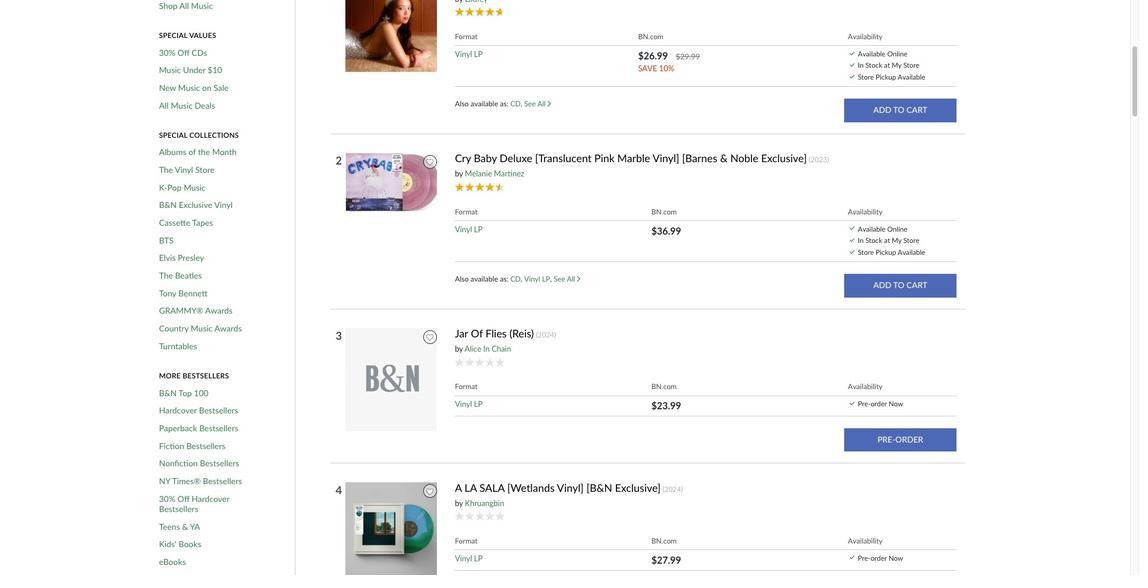Task type: locate. For each thing, give the bounding box(es) containing it.
vinyl lp link down the 'khruangbin'
[[455, 554, 483, 563]]

1 online from the top
[[887, 49, 908, 58]]

1 vertical spatial special
[[159, 131, 187, 140]]

, for also available as: cd , vinyl lp ,
[[521, 274, 522, 283]]

special values
[[159, 31, 216, 40]]

1 vertical spatial see all link
[[554, 274, 580, 283]]

0 vertical spatial available online
[[858, 49, 908, 58]]

vinyl lp link down melanie
[[455, 225, 483, 234]]

also available as: cd , vinyl lp ,
[[455, 274, 554, 283]]

also for also available as: cd , vinyl lp ,
[[455, 274, 469, 283]]

1 vertical spatial awards
[[214, 323, 242, 334]]

30% inside 30% off hardcover bestsellers
[[159, 494, 175, 504]]

bestsellers up 100
[[183, 372, 229, 381]]

vinyl lp up also available as: cd ,
[[455, 49, 483, 59]]

2 now from the top
[[889, 554, 903, 562]]

1 horizontal spatial see
[[554, 274, 565, 283]]

see all for right icon
[[524, 99, 548, 108]]

check image
[[850, 51, 855, 55], [850, 75, 855, 78], [850, 250, 855, 254], [850, 402, 855, 406]]

bn.com up $23.99
[[651, 383, 677, 391]]

2 vertical spatial in
[[483, 344, 490, 354]]

kids'
[[159, 539, 177, 550]]

1 order from the top
[[871, 400, 887, 408]]

2 format from the top
[[455, 207, 478, 216]]

all left right image
[[567, 274, 575, 283]]

available up baby
[[471, 99, 498, 108]]

0 vertical spatial vinyl]
[[653, 152, 679, 165]]

cd link up (reis)
[[510, 274, 521, 283]]

see left right image
[[554, 274, 565, 283]]

0 vertical spatial see
[[524, 99, 536, 108]]

4 format from the top
[[455, 537, 478, 546]]

2 b&n from the top
[[159, 388, 177, 398]]

availability for a la sala [wetlands vinyl] [b&n exclusive]
[[848, 537, 883, 546]]

bestsellers down 100
[[199, 406, 238, 416]]

order for jar of flies (reis)
[[871, 400, 887, 408]]

0 vertical spatial cd link
[[510, 99, 521, 108]]

0 vertical spatial store
[[858, 72, 874, 81]]

0 vertical spatial 30%
[[159, 47, 175, 57]]

vinyl] inside cry baby deluxe [translucent pink marble vinyl] [barnes & noble exclusive] (2023) by melanie martinez
[[653, 152, 679, 165]]

1 in stock at my store from the top
[[858, 61, 920, 69]]

also up jar on the left bottom
[[455, 274, 469, 283]]

1 vertical spatial also
[[455, 274, 469, 283]]

2 as: from the top
[[500, 274, 509, 283]]

(2024) inside the a la sala [wetlands vinyl] [b&n exclusive] (2024) by khruangbin
[[663, 485, 683, 494]]

0 vertical spatial stock
[[865, 61, 882, 69]]

cd
[[510, 99, 521, 108], [510, 274, 521, 283]]

1 available from the top
[[471, 99, 498, 108]]

pre- for jar of flies (reis)
[[858, 400, 871, 408]]

1 format from the top
[[455, 32, 478, 41]]

special
[[159, 31, 187, 40], [159, 131, 187, 140]]

1 my store from the top
[[892, 61, 920, 69]]

special collections
[[159, 131, 239, 140]]

1 at from the top
[[884, 61, 890, 69]]

awards up country music awards
[[205, 306, 233, 316]]

2 vertical spatial by
[[455, 499, 463, 508]]

30% inside 30% off cds link
[[159, 47, 175, 57]]

availability
[[848, 32, 883, 41], [848, 207, 883, 216], [848, 383, 883, 391], [848, 537, 883, 546]]

by inside cry baby deluxe [translucent pink marble vinyl] [barnes & noble exclusive] (2023) by melanie martinez
[[455, 169, 463, 179]]

pre-order now for a la sala [wetlands vinyl] [b&n exclusive]
[[858, 554, 903, 562]]

1 vertical spatial now
[[889, 554, 903, 562]]

0 vertical spatial (2024)
[[536, 331, 556, 340]]

1 vertical spatial &
[[182, 522, 188, 532]]

1 store pickup available from the top
[[858, 72, 925, 81]]

special up 30% off cds
[[159, 31, 187, 40]]

(2023)
[[809, 155, 829, 164]]

the for the beatles
[[159, 271, 173, 281]]

1 vertical spatial b&n
[[159, 388, 177, 398]]

1 vertical spatial 30%
[[159, 494, 175, 504]]

at for 3rd check icon from the top
[[884, 236, 890, 244]]

a
[[455, 481, 462, 494]]

1 horizontal spatial &
[[720, 152, 728, 165]]

(2024)
[[536, 331, 556, 340], [663, 485, 683, 494]]

1 horizontal spatial exclusive]
[[761, 152, 807, 165]]

2 check image from the top
[[850, 227, 855, 230]]

, left right image
[[550, 274, 552, 283]]

order for a la sala [wetlands vinyl] [b&n exclusive]
[[871, 554, 887, 562]]

lp for a la sala [wetlands vinyl] [b&n exclusive]
[[474, 554, 483, 563]]

exclusive] right "[b&n" at the right
[[615, 481, 661, 494]]

new music on sale link
[[159, 83, 229, 93]]

1 vertical spatial in
[[858, 236, 864, 244]]

vinyl lp link
[[455, 49, 483, 59], [455, 225, 483, 234], [524, 274, 550, 283], [455, 400, 483, 409], [455, 554, 483, 563]]

3 by from the top
[[455, 499, 463, 508]]

2 availability from the top
[[848, 207, 883, 216]]

1 b&n from the top
[[159, 200, 177, 210]]

30% off cds
[[159, 47, 207, 57]]

1 availability from the top
[[848, 32, 883, 41]]

3 format from the top
[[455, 383, 478, 391]]

albums of the month
[[159, 147, 237, 157]]

1 horizontal spatial (2024)
[[663, 485, 683, 494]]

$36.99
[[651, 225, 681, 236]]

4 availability from the top
[[848, 537, 883, 546]]

1 vertical spatial in stock at my store
[[858, 236, 920, 244]]

lp down the 'khruangbin'
[[474, 554, 483, 563]]

under
[[183, 65, 206, 75]]

1 vertical spatial stock
[[865, 236, 882, 244]]

2 cd from the top
[[510, 274, 521, 283]]

0 vertical spatial pre-order now
[[858, 400, 903, 408]]

cd left right icon
[[510, 99, 521, 108]]

vinyl right exclusive
[[214, 200, 233, 210]]

0 vertical spatial available
[[471, 99, 498, 108]]

1 vertical spatial my store
[[892, 236, 920, 244]]

1 vertical spatial available
[[471, 274, 498, 283]]

ny times® bestsellers
[[159, 476, 242, 486]]

hardcover up paperback
[[159, 406, 197, 416]]

0 vertical spatial hardcover
[[159, 406, 197, 416]]

2 off from the top
[[177, 494, 190, 504]]

0 vertical spatial see all
[[524, 99, 548, 108]]

1 30% from the top
[[159, 47, 175, 57]]

in stock at my store for fourth check icon from the bottom
[[858, 61, 920, 69]]

0 horizontal spatial (2024)
[[536, 331, 556, 340]]

None submit
[[844, 99, 956, 122], [844, 274, 956, 298], [844, 429, 956, 452], [844, 99, 956, 122], [844, 274, 956, 298], [844, 429, 956, 452]]

1 vinyl lp from the top
[[455, 49, 483, 59]]

see all for right image
[[554, 274, 577, 283]]

hardcover
[[159, 406, 197, 416], [192, 494, 229, 504]]

0 vertical spatial as:
[[500, 99, 509, 108]]

0 vertical spatial now
[[889, 400, 903, 408]]

, left right icon
[[521, 99, 522, 108]]

a la sala [wetlands vinyl] [b&n exclusive] image
[[345, 482, 440, 576]]

vinyl] inside the a la sala [wetlands vinyl] [b&n exclusive] (2024) by khruangbin
[[557, 481, 584, 494]]

1 cd from the top
[[510, 99, 521, 108]]

vinyl] right marble
[[653, 152, 679, 165]]

1 vertical spatial see
[[554, 274, 565, 283]]

month
[[212, 147, 237, 157]]

ebooks link
[[159, 557, 186, 568]]

cd link left right icon
[[510, 99, 521, 108]]

music under $10
[[159, 65, 222, 75]]

3
[[336, 330, 342, 343]]

2 store pickup available from the top
[[858, 248, 925, 256]]

0 horizontal spatial &
[[182, 522, 188, 532]]

nonfiction
[[159, 459, 198, 469]]

vinyl up 'k-pop music'
[[175, 165, 193, 175]]

b&n down k-
[[159, 200, 177, 210]]

fiction bestsellers link
[[159, 441, 226, 451]]

pickup for fourth check icon from the bottom
[[876, 72, 896, 81]]

hardcover down ny times® bestsellers link
[[192, 494, 229, 504]]

online for fourth check icon from the bottom
[[887, 49, 908, 58]]

1 vertical spatial pre-
[[858, 554, 871, 562]]

0 vertical spatial store pickup available
[[858, 72, 925, 81]]

cd link
[[510, 99, 521, 108], [510, 274, 521, 283]]

pickup
[[876, 72, 896, 81], [876, 248, 896, 256]]

more
[[159, 372, 181, 381]]

deals
[[195, 100, 215, 110]]

1 by from the top
[[455, 169, 463, 179]]

cd up (reis)
[[510, 274, 521, 283]]

1 vertical spatial pickup
[[876, 248, 896, 256]]

paperback
[[159, 423, 197, 433]]

1 vertical spatial vinyl]
[[557, 481, 584, 494]]

vinyl] left "[b&n" at the right
[[557, 481, 584, 494]]

the beatles link
[[159, 271, 202, 281]]

music down grammy® awards 'link'
[[191, 323, 213, 334]]

2 my store from the top
[[892, 236, 920, 244]]

0 vertical spatial awards
[[205, 306, 233, 316]]

vinyl lp down alice
[[455, 400, 483, 409]]

1 vertical spatial order
[[871, 554, 887, 562]]

ny times® bestsellers link
[[159, 476, 242, 487]]

1 vertical spatial cd
[[510, 274, 521, 283]]

jar of flies (reis) (2024) by alice in chain
[[455, 327, 556, 354]]

0 horizontal spatial exclusive]
[[615, 481, 661, 494]]

2 at from the top
[[884, 236, 890, 244]]

4 check image from the top
[[850, 556, 855, 560]]

tony bennett link
[[159, 288, 207, 299]]

2 stock from the top
[[865, 236, 882, 244]]

0 vertical spatial pre-
[[858, 400, 871, 408]]

1 pre-order now from the top
[[858, 400, 903, 408]]

2 available from the top
[[471, 274, 498, 283]]

as:
[[500, 99, 509, 108], [500, 274, 509, 283]]

ebooks
[[159, 557, 186, 567]]

bewitched image
[[345, 0, 440, 72]]

bts
[[159, 235, 174, 245]]

see all link
[[524, 99, 551, 108], [554, 274, 580, 283]]

vinyl down the 'khruangbin'
[[455, 554, 472, 563]]

bestsellers down hardcover bestsellers link
[[199, 423, 238, 433]]

0 vertical spatial b&n
[[159, 200, 177, 210]]

0 vertical spatial &
[[720, 152, 728, 165]]

lp down melanie
[[474, 225, 483, 234]]

vinyl lp link down alice
[[455, 400, 483, 409]]

vinyl lp link left right image
[[524, 274, 550, 283]]

martinez
[[494, 169, 524, 179]]

2 30% from the top
[[159, 494, 175, 504]]

awards
[[205, 306, 233, 316], [214, 323, 242, 334]]

pickup for 3rd check icon from the top
[[876, 248, 896, 256]]

vinyl lp down melanie
[[455, 225, 483, 234]]

flies
[[486, 327, 507, 340]]

in stock at my store for 3rd check icon from the top
[[858, 236, 920, 244]]

b&n down the "more"
[[159, 388, 177, 398]]

30% for 30% off cds
[[159, 47, 175, 57]]

all left right icon
[[537, 99, 546, 108]]

at
[[884, 61, 890, 69], [884, 236, 890, 244]]

[b&n
[[586, 481, 612, 494]]

3 vinyl lp from the top
[[455, 400, 483, 409]]

1 also from the top
[[455, 99, 469, 108]]

all right shop
[[179, 0, 189, 11]]

pre-order now
[[858, 400, 903, 408], [858, 554, 903, 562]]

0 horizontal spatial see all
[[524, 99, 548, 108]]

2 vertical spatial store
[[858, 248, 874, 256]]

lp down alice
[[474, 400, 483, 409]]

$26.99
[[638, 50, 668, 61]]

1 vertical spatial store
[[195, 165, 215, 175]]

all inside shop all music link
[[179, 0, 189, 11]]

1 vertical spatial pre-order now
[[858, 554, 903, 562]]

stock for fourth check icon from the bottom
[[865, 61, 882, 69]]

store inside the vinyl store link
[[195, 165, 215, 175]]

& left the ya on the left bottom of the page
[[182, 522, 188, 532]]

0 vertical spatial order
[[871, 400, 887, 408]]

the
[[159, 165, 173, 175], [159, 271, 173, 281]]

all inside all music deals link
[[159, 100, 169, 110]]

see
[[524, 99, 536, 108], [554, 274, 565, 283]]

3 availability from the top
[[848, 383, 883, 391]]

& inside cry baby deluxe [translucent pink marble vinyl] [barnes & noble exclusive] (2023) by melanie martinez
[[720, 152, 728, 165]]

1 vertical spatial store pickup available
[[858, 248, 925, 256]]

music
[[191, 0, 213, 11], [159, 65, 181, 75], [178, 83, 200, 93], [171, 100, 193, 110], [184, 182, 206, 192], [191, 323, 213, 334]]

0 vertical spatial cd
[[510, 99, 521, 108]]

& left noble
[[720, 152, 728, 165]]

by down cry
[[455, 169, 463, 179]]

also for also available as: cd ,
[[455, 99, 469, 108]]

1 vertical spatial off
[[177, 494, 190, 504]]

cd for also available as: cd ,
[[510, 99, 521, 108]]

$36.99 link
[[651, 225, 681, 236]]

b&n for b&n exclusive vinyl
[[159, 200, 177, 210]]

bestsellers down paperback bestsellers link
[[186, 441, 226, 451]]

1 the from the top
[[159, 165, 173, 175]]

2 order from the top
[[871, 554, 887, 562]]

0 vertical spatial off
[[177, 47, 190, 57]]

available online for 1st check image
[[858, 49, 908, 58]]

my store
[[892, 61, 920, 69], [892, 236, 920, 244]]

by
[[455, 169, 463, 179], [455, 344, 463, 354], [455, 499, 463, 508]]

k-pop music
[[159, 182, 206, 192]]

1 horizontal spatial see all
[[554, 274, 577, 283]]

ya
[[190, 522, 200, 532]]

available online for 3rd check icon from the bottom of the page
[[858, 225, 908, 233]]

bestsellers up teens & ya
[[159, 504, 198, 514]]

1 vertical spatial at
[[884, 236, 890, 244]]

as: left right icon
[[500, 99, 509, 108]]

1 cd link from the top
[[510, 99, 521, 108]]

special up albums
[[159, 131, 187, 140]]

sala
[[479, 481, 505, 494]]

available
[[471, 99, 498, 108], [471, 274, 498, 283]]

(reis)
[[509, 327, 534, 340]]

1 available online from the top
[[858, 49, 908, 58]]

1 stock from the top
[[865, 61, 882, 69]]

hardcover inside 30% off hardcover bestsellers
[[192, 494, 229, 504]]

vinyl up also available as: cd ,
[[455, 49, 472, 59]]

awards down grammy® awards 'link'
[[214, 323, 242, 334]]

1 vertical spatial hardcover
[[192, 494, 229, 504]]

vinyl lp link for cry baby deluxe [translucent pink marble vinyl] [barnes & noble exclusive]
[[455, 225, 483, 234]]

2 pre-order now from the top
[[858, 554, 903, 562]]

0 vertical spatial exclusive]
[[761, 152, 807, 165]]

2 pre- from the top
[[858, 554, 871, 562]]

format
[[455, 32, 478, 41], [455, 207, 478, 216], [455, 383, 478, 391], [455, 537, 478, 546]]

1 pre- from the top
[[858, 400, 871, 408]]

1 pickup from the top
[[876, 72, 896, 81]]

special for 30%
[[159, 31, 187, 40]]

1 vertical spatial (2024)
[[663, 485, 683, 494]]

off inside 30% off hardcover bestsellers
[[177, 494, 190, 504]]

fiction bestsellers
[[159, 441, 226, 451]]

music under $10 link
[[159, 65, 222, 75]]

1 now from the top
[[889, 400, 903, 408]]

as: up flies
[[500, 274, 509, 283]]

off down times®
[[177, 494, 190, 504]]

2 special from the top
[[159, 131, 187, 140]]

lp for cry baby deluxe [translucent pink marble vinyl] [barnes & noble exclusive]
[[474, 225, 483, 234]]

1 special from the top
[[159, 31, 187, 40]]

vinyl inside b&n exclusive vinyl link
[[214, 200, 233, 210]]

30% down 'special values'
[[159, 47, 175, 57]]

stock for 3rd check icon from the top
[[865, 236, 882, 244]]

bts link
[[159, 235, 174, 246]]

music up values
[[191, 0, 213, 11]]

see for see all link to the top
[[524, 99, 536, 108]]

0 horizontal spatial see
[[524, 99, 536, 108]]

2 also from the top
[[455, 274, 469, 283]]

bn.com for a la sala [wetlands vinyl] [b&n exclusive]
[[651, 537, 677, 546]]

check image
[[850, 63, 855, 67], [850, 227, 855, 230], [850, 238, 855, 242], [850, 556, 855, 560]]

bestsellers for hardcover bestsellers
[[199, 406, 238, 416]]

1 off from the top
[[177, 47, 190, 57]]

2 cd link from the top
[[510, 274, 521, 283]]

1 vertical spatial by
[[455, 344, 463, 354]]

1 vertical spatial exclusive]
[[615, 481, 661, 494]]

off left "cds"
[[177, 47, 190, 57]]

0 vertical spatial the
[[159, 165, 173, 175]]

country music awards link
[[159, 323, 242, 334]]

music down the new music on sale link
[[171, 100, 193, 110]]

1 as: from the top
[[500, 99, 509, 108]]

melanie martinez link
[[465, 169, 524, 179]]

30% down "ny"
[[159, 494, 175, 504]]

b&n top 100
[[159, 388, 208, 398]]

$29.99
[[676, 52, 700, 61]]

bestsellers up the ny times® bestsellers
[[200, 459, 239, 469]]

bestsellers for fiction bestsellers
[[186, 441, 226, 451]]

0 vertical spatial also
[[455, 99, 469, 108]]

4 vinyl lp from the top
[[455, 554, 483, 563]]

vinyl down alice
[[455, 400, 472, 409]]

0 vertical spatial pickup
[[876, 72, 896, 81]]

$10
[[208, 65, 222, 75]]

1 vertical spatial the
[[159, 271, 173, 281]]

vinyl lp down the 'khruangbin'
[[455, 554, 483, 563]]

the up k-
[[159, 165, 173, 175]]

bn.com up $36.99
[[651, 207, 677, 216]]

0 vertical spatial special
[[159, 31, 187, 40]]

2 by from the top
[[455, 344, 463, 354]]

available up the of
[[471, 274, 498, 283]]

see left right icon
[[524, 99, 536, 108]]

0 horizontal spatial vinyl]
[[557, 481, 584, 494]]

bn.com up $27.99 link
[[651, 537, 677, 546]]

1 vertical spatial as:
[[500, 274, 509, 283]]

1 vertical spatial cd link
[[510, 274, 521, 283]]

also up cry
[[455, 99, 469, 108]]

vinyl lp link up also available as: cd ,
[[455, 49, 483, 59]]

store pickup available for second check image from the bottom of the page
[[858, 248, 925, 256]]

, up (reis)
[[521, 274, 522, 283]]

by down a
[[455, 499, 463, 508]]

lp left right image
[[542, 274, 550, 283]]

all music deals
[[159, 100, 215, 110]]

my store for fourth check icon from the bottom
[[892, 61, 920, 69]]

all
[[179, 0, 189, 11], [537, 99, 546, 108], [159, 100, 169, 110], [567, 274, 575, 283]]

the vinyl store link
[[159, 165, 215, 175]]

fiction
[[159, 441, 184, 451]]

exclusive] left (2023) on the right of page
[[761, 152, 807, 165]]

by left alice
[[455, 344, 463, 354]]

0 vertical spatial my store
[[892, 61, 920, 69]]

country
[[159, 323, 189, 334]]

0 vertical spatial by
[[455, 169, 463, 179]]

1 horizontal spatial vinyl]
[[653, 152, 679, 165]]

exclusive
[[179, 200, 212, 210]]

cry baby deluxe [translucent pink marble vinyl] [barnes & noble exclusive] (2023) by melanie martinez
[[455, 152, 829, 179]]

available for also available as: cd ,
[[471, 99, 498, 108]]

1 vertical spatial online
[[887, 225, 908, 233]]

1 vertical spatial available online
[[858, 225, 908, 233]]

2 vinyl lp from the top
[[455, 225, 483, 234]]

0 vertical spatial online
[[887, 49, 908, 58]]

store for vinyl lp link over also available as: cd ,
[[858, 72, 874, 81]]

format for jar of flies (reis)
[[455, 383, 478, 391]]

1 vertical spatial see all
[[554, 274, 577, 283]]

0 horizontal spatial see all link
[[524, 99, 551, 108]]

all down new
[[159, 100, 169, 110]]

2 the from the top
[[159, 271, 173, 281]]

0 vertical spatial see all link
[[524, 99, 551, 108]]

0 vertical spatial at
[[884, 61, 890, 69]]

2 online from the top
[[887, 225, 908, 233]]

2 available online from the top
[[858, 225, 908, 233]]

2 in stock at my store from the top
[[858, 236, 920, 244]]

paperback bestsellers link
[[159, 423, 238, 434]]

the down elvis
[[159, 271, 173, 281]]

country music awards
[[159, 323, 242, 334]]

0 vertical spatial in stock at my store
[[858, 61, 920, 69]]

2 pickup from the top
[[876, 248, 896, 256]]

3 check image from the top
[[850, 238, 855, 242]]

&
[[720, 152, 728, 165], [182, 522, 188, 532]]



Task type: describe. For each thing, give the bounding box(es) containing it.
as: for also available as: cd , vinyl lp ,
[[500, 274, 509, 283]]

also available as: cd ,
[[455, 99, 524, 108]]

cassette tapes
[[159, 218, 213, 228]]

tapes
[[192, 218, 213, 228]]

of
[[189, 147, 196, 157]]

jar of flies (reis) link
[[455, 327, 534, 340]]

vinyl lp link for jar of flies (reis)
[[455, 400, 483, 409]]

off for hardcover
[[177, 494, 190, 504]]

chain
[[492, 344, 511, 354]]

elvis presley
[[159, 253, 204, 263]]

$23.99 link
[[651, 400, 681, 412]]

cd link for see all
[[510, 99, 521, 108]]

cassette
[[159, 218, 190, 228]]

3 check image from the top
[[850, 250, 855, 254]]

teens & ya link
[[159, 522, 200, 532]]

save
[[638, 63, 657, 73]]

(2024) inside jar of flies (reis) (2024) by alice in chain
[[536, 331, 556, 340]]

turntables
[[159, 341, 197, 351]]

in inside jar of flies (reis) (2024) by alice in chain
[[483, 344, 490, 354]]

la
[[464, 481, 477, 494]]

4
[[336, 484, 342, 497]]

my store for 3rd check icon from the top
[[892, 236, 920, 244]]

tony bennett
[[159, 288, 207, 298]]

albums of the month link
[[159, 147, 237, 157]]

on
[[202, 83, 211, 93]]

elvis
[[159, 253, 176, 263]]

a la sala [wetlands vinyl] [b&n exclusive] link
[[455, 481, 661, 495]]

books
[[179, 539, 201, 550]]

vinyl lp for a la sala [wetlands vinyl] [b&n exclusive]
[[455, 554, 483, 563]]

$27.99 link
[[651, 555, 681, 566]]

format for cry baby deluxe [translucent pink marble vinyl] [barnes & noble exclusive]
[[455, 207, 478, 216]]

at for fourth check icon from the bottom
[[884, 61, 890, 69]]

right image
[[548, 100, 551, 107]]

alice in chain link
[[465, 344, 511, 354]]

vinyl down melanie
[[455, 225, 472, 234]]

k-
[[159, 182, 167, 192]]

kids' books
[[159, 539, 201, 550]]

1 check image from the top
[[850, 51, 855, 55]]

2
[[336, 154, 342, 167]]

2 check image from the top
[[850, 75, 855, 78]]

b&n exclusive vinyl link
[[159, 200, 233, 210]]

pre- for a la sala [wetlands vinyl] [b&n exclusive]
[[858, 554, 871, 562]]

vinyl lp for cry baby deluxe [translucent pink marble vinyl] [barnes & noble exclusive]
[[455, 225, 483, 234]]

bestsellers for paperback bestsellers
[[199, 423, 238, 433]]

hardcover bestsellers
[[159, 406, 238, 416]]

ny
[[159, 476, 170, 486]]

store for vinyl lp link for cry baby deluxe [translucent pink marble vinyl] [barnes & noble exclusive]
[[858, 248, 874, 256]]

vinyl left right image
[[524, 274, 540, 283]]

values
[[189, 31, 216, 40]]

as: for also available as: cd ,
[[500, 99, 509, 108]]

of
[[471, 327, 483, 340]]

by inside the a la sala [wetlands vinyl] [b&n exclusive] (2024) by khruangbin
[[455, 499, 463, 508]]

[barnes
[[682, 152, 717, 165]]

shop
[[159, 0, 178, 11]]

4 check image from the top
[[850, 402, 855, 406]]

nonfiction bestsellers link
[[159, 459, 239, 469]]

bennett
[[178, 288, 207, 298]]

now for a la sala [wetlands vinyl] [b&n exclusive]
[[889, 554, 903, 562]]

the
[[198, 147, 210, 157]]

100
[[194, 388, 208, 398]]

noble
[[730, 152, 758, 165]]

pop
[[167, 182, 182, 192]]

grammy®
[[159, 306, 203, 316]]

lp up also available as: cd ,
[[474, 49, 483, 59]]

music up exclusive
[[184, 182, 206, 192]]

bn.com for cry baby deluxe [translucent pink marble vinyl] [barnes & noble exclusive]
[[651, 207, 677, 216]]

lp for jar of flies (reis)
[[474, 400, 483, 409]]

0 vertical spatial in
[[858, 61, 864, 69]]

tony
[[159, 288, 176, 298]]

30% off cds link
[[159, 47, 207, 58]]

top
[[179, 388, 192, 398]]

bn.com for jar of flies (reis)
[[651, 383, 677, 391]]

30% for 30% off hardcover bestsellers
[[159, 494, 175, 504]]

deluxe
[[500, 152, 532, 165]]

turntables link
[[159, 341, 197, 352]]

the vinyl store
[[159, 165, 215, 175]]

vinyl lp for jar of flies (reis)
[[455, 400, 483, 409]]

the for the vinyl store
[[159, 165, 173, 175]]

k-pop music link
[[159, 182, 206, 193]]

teens
[[159, 522, 180, 532]]

$23.99
[[651, 400, 681, 412]]

$29.99 save 10%
[[638, 52, 700, 73]]

exclusive] inside cry baby deluxe [translucent pink marble vinyl] [barnes & noble exclusive] (2023) by melanie martinez
[[761, 152, 807, 165]]

1 horizontal spatial see all link
[[554, 274, 580, 283]]

cd for also available as: cd , vinyl lp ,
[[510, 274, 521, 283]]

marble
[[617, 152, 650, 165]]

b&n for b&n top 100
[[159, 388, 177, 398]]

b&n exclusive vinyl
[[159, 200, 233, 210]]

jar
[[455, 327, 468, 340]]

cry baby deluxe [translucent pink marble vinyl] [barnes & noble exclusive] image
[[345, 152, 440, 212]]

elvis presley link
[[159, 253, 204, 263]]

availability for cry baby deluxe [translucent pink marble vinyl] [barnes & noble exclusive]
[[848, 207, 883, 216]]

shop all music link
[[159, 0, 213, 11]]

bestsellers inside 30% off hardcover bestsellers
[[159, 504, 198, 514]]

, for also available as: cd ,
[[521, 99, 522, 108]]

exclusive] inside the a la sala [wetlands vinyl] [b&n exclusive] (2024) by khruangbin
[[615, 481, 661, 494]]

times®
[[172, 476, 201, 486]]

10%
[[659, 63, 674, 73]]

awards inside 'link'
[[205, 306, 233, 316]]

cds
[[192, 47, 207, 57]]

available for also available as: cd , vinyl lp ,
[[471, 274, 498, 283]]

special for albums
[[159, 131, 187, 140]]

by inside jar of flies (reis) (2024) by alice in chain
[[455, 344, 463, 354]]

music down music under $10 link
[[178, 83, 200, 93]]

online for 3rd check icon from the top
[[887, 225, 908, 233]]

pre-order now for jar of flies (reis)
[[858, 400, 903, 408]]

paperback bestsellers
[[159, 423, 238, 433]]

all music deals link
[[159, 100, 215, 111]]

nonfiction bestsellers
[[159, 459, 239, 469]]

store pickup available for third check image from the bottom
[[858, 72, 925, 81]]

[wetlands
[[507, 481, 555, 494]]

availability for jar of flies (reis)
[[848, 383, 883, 391]]

presley
[[178, 253, 204, 263]]

1 check image from the top
[[850, 63, 855, 67]]

$27.99
[[651, 555, 681, 566]]

format for a la sala [wetlands vinyl] [b&n exclusive]
[[455, 537, 478, 546]]

shop all music
[[159, 0, 213, 11]]

jar of flies (reis) image
[[345, 328, 440, 432]]

beatles
[[175, 271, 202, 281]]

bn.com up $26.99 link
[[638, 32, 664, 41]]

grammy® awards link
[[159, 306, 233, 316]]

cassette tapes link
[[159, 218, 213, 228]]

bestsellers up 30% off hardcover bestsellers link
[[203, 476, 242, 486]]

teens & ya
[[159, 522, 200, 532]]

see for rightmost see all link
[[554, 274, 565, 283]]

bestsellers for nonfiction bestsellers
[[200, 459, 239, 469]]

albums
[[159, 147, 186, 157]]

30% off hardcover bestsellers link
[[159, 494, 258, 515]]

music up new
[[159, 65, 181, 75]]

off for cds
[[177, 47, 190, 57]]

bestsellers for more bestsellers
[[183, 372, 229, 381]]

cd link for vinyl lp
[[510, 274, 521, 283]]

new
[[159, 83, 176, 93]]

collections
[[189, 131, 239, 140]]

vinyl lp link for a la sala [wetlands vinyl] [b&n exclusive]
[[455, 554, 483, 563]]

a la sala [wetlands vinyl] [b&n exclusive] (2024) by khruangbin
[[455, 481, 683, 508]]

now for jar of flies (reis)
[[889, 400, 903, 408]]

right image
[[577, 276, 580, 282]]



Task type: vqa. For each thing, say whether or not it's contained in the screenshot.
B&N to the top
yes



